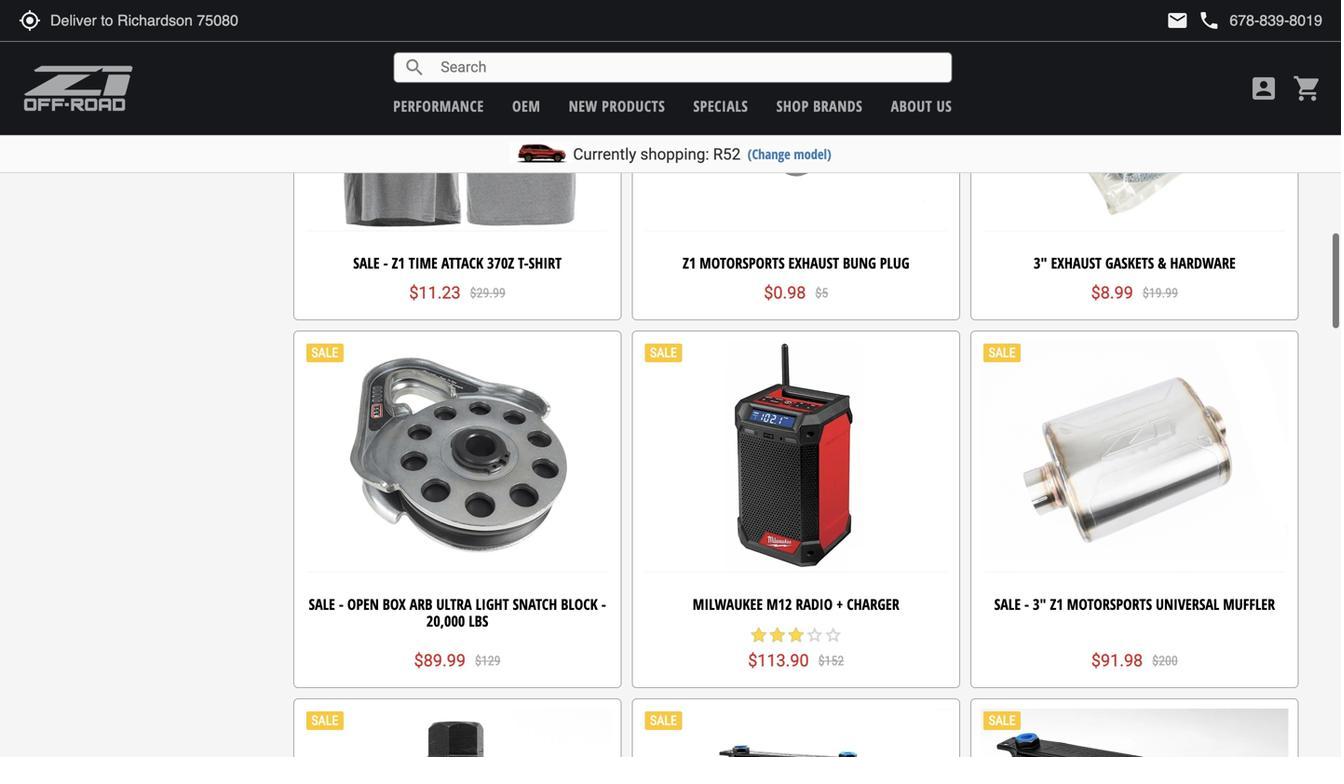 Task type: vqa. For each thing, say whether or not it's contained in the screenshot.
'05-'12 Nissan Pathfinder Front Upper Control Arm by Hayaku by
no



Task type: locate. For each thing, give the bounding box(es) containing it.
motorsports up $91.98
[[1068, 595, 1153, 615]]

brands
[[814, 96, 863, 116]]

exhaust up $8.99
[[1051, 253, 1102, 273]]

z1
[[392, 253, 405, 273], [683, 253, 696, 273], [1051, 595, 1064, 615]]

motorsports
[[700, 253, 785, 273], [1068, 595, 1153, 615]]

$0.98
[[764, 283, 806, 303]]

star
[[750, 626, 768, 645], [768, 626, 787, 645], [787, 626, 806, 645]]

light
[[476, 595, 509, 615]]

star_border down radio
[[806, 626, 824, 645]]

0 horizontal spatial sale
[[309, 595, 335, 615]]

0 vertical spatial motorsports
[[700, 253, 785, 273]]

-
[[383, 253, 388, 273], [339, 595, 344, 615], [602, 595, 606, 615], [1025, 595, 1030, 615]]

about us link
[[891, 96, 953, 116]]

charger
[[847, 595, 900, 615]]

mail phone
[[1167, 9, 1221, 32]]

$200
[[1153, 654, 1179, 669]]

$19.99
[[1143, 286, 1179, 301]]

2 horizontal spatial sale
[[995, 595, 1021, 615]]

0 horizontal spatial motorsports
[[700, 253, 785, 273]]

new products
[[569, 96, 665, 116]]

specials
[[694, 96, 749, 116]]

milwaukee
[[693, 595, 763, 615]]

1 horizontal spatial exhaust
[[1051, 253, 1102, 273]]

new
[[569, 96, 598, 116]]

exhaust
[[789, 253, 840, 273], [1051, 253, 1102, 273]]

sale inside sale - open box arb ultra light snatch block - 20,000 lbs
[[309, 595, 335, 615]]

$89.99 $129
[[414, 651, 501, 671]]

1 exhaust from the left
[[789, 253, 840, 273]]

motorsports up $0.98
[[700, 253, 785, 273]]

shopping_cart
[[1293, 74, 1323, 103]]

arb
[[410, 595, 433, 615]]

z1 motorsports logo image
[[23, 65, 134, 112]]

shop brands link
[[777, 96, 863, 116]]

(change
[[748, 145, 791, 163]]

star star star star_border star_border $113.90 $152
[[748, 626, 844, 671]]

$8.99
[[1092, 283, 1134, 303]]

z1 motorsports exhaust bung plug
[[683, 253, 910, 273]]

sale for sale - z1 time attack 370z t-shirt
[[353, 253, 380, 273]]

star_border
[[806, 626, 824, 645], [824, 626, 843, 645]]

$5
[[816, 286, 829, 301]]

search
[[404, 56, 426, 79]]

my_location
[[19, 9, 41, 32]]

1 horizontal spatial motorsports
[[1068, 595, 1153, 615]]

$0.98 $5
[[764, 283, 829, 303]]

sale for sale - 3" z1 motorsports universal muffler
[[995, 595, 1021, 615]]

open
[[347, 595, 379, 615]]

gaskets
[[1106, 253, 1155, 273]]

mail
[[1167, 9, 1189, 32]]

0 horizontal spatial exhaust
[[789, 253, 840, 273]]

milwaukee m12 radio + charger
[[693, 595, 900, 615]]

sale for sale - open box arb ultra light snatch block - 20,000 lbs
[[309, 595, 335, 615]]

sale
[[353, 253, 380, 273], [309, 595, 335, 615], [995, 595, 1021, 615]]

sale - 3" z1 motorsports universal muffler
[[995, 595, 1276, 615]]

1 vertical spatial motorsports
[[1068, 595, 1153, 615]]

time
[[409, 253, 438, 273]]

us
[[937, 96, 953, 116]]

star_border up $152
[[824, 626, 843, 645]]

3"
[[1034, 253, 1048, 273], [1033, 595, 1047, 615]]

1 horizontal spatial sale
[[353, 253, 380, 273]]

hardware
[[1171, 253, 1236, 273]]

exhaust up $5
[[789, 253, 840, 273]]

3 star from the left
[[787, 626, 806, 645]]

oem link
[[512, 96, 541, 116]]

20,000
[[427, 611, 465, 631]]

2 horizontal spatial z1
[[1051, 595, 1064, 615]]



Task type: describe. For each thing, give the bounding box(es) containing it.
- for sale - open box arb ultra light snatch block - 20,000 lbs
[[339, 595, 344, 615]]

specials link
[[694, 96, 749, 116]]

Search search field
[[426, 53, 952, 82]]

$129
[[475, 654, 501, 669]]

performance
[[393, 96, 484, 116]]

radio
[[796, 595, 833, 615]]

oem
[[512, 96, 541, 116]]

$8.99 $19.99
[[1092, 283, 1179, 303]]

phone
[[1199, 9, 1221, 32]]

$29.99
[[470, 286, 506, 301]]

performance link
[[393, 96, 484, 116]]

mail link
[[1167, 9, 1189, 32]]

2 exhaust from the left
[[1051, 253, 1102, 273]]

bung
[[843, 253, 877, 273]]

sale - open box arb ultra light snatch block - 20,000 lbs
[[309, 595, 606, 631]]

&
[[1158, 253, 1167, 273]]

0 horizontal spatial z1
[[392, 253, 405, 273]]

shirt
[[529, 253, 562, 273]]

- for sale - z1 time attack 370z t-shirt
[[383, 253, 388, 273]]

$11.23 $29.99
[[409, 283, 506, 303]]

shop
[[777, 96, 809, 116]]

r52
[[713, 145, 741, 164]]

attack
[[441, 253, 484, 273]]

account_box
[[1250, 74, 1279, 103]]

currently
[[573, 145, 637, 164]]

$11.23
[[409, 283, 461, 303]]

shopping_cart link
[[1289, 74, 1323, 103]]

1 star from the left
[[750, 626, 768, 645]]

1 vertical spatial 3"
[[1033, 595, 1047, 615]]

1 star_border from the left
[[806, 626, 824, 645]]

- for sale - 3" z1 motorsports universal muffler
[[1025, 595, 1030, 615]]

shopping:
[[641, 145, 710, 164]]

plug
[[880, 253, 910, 273]]

t-
[[518, 253, 529, 273]]

new products link
[[569, 96, 665, 116]]

currently shopping: r52 (change model)
[[573, 145, 832, 164]]

$89.99
[[414, 651, 466, 671]]

muffler
[[1224, 595, 1276, 615]]

account_box link
[[1245, 74, 1284, 103]]

shop brands
[[777, 96, 863, 116]]

1 horizontal spatial z1
[[683, 253, 696, 273]]

sale - z1 time attack 370z t-shirt
[[353, 253, 562, 273]]

about us
[[891, 96, 953, 116]]

phone link
[[1199, 9, 1323, 32]]

products
[[602, 96, 665, 116]]

$113.90
[[748, 651, 809, 671]]

universal
[[1156, 595, 1220, 615]]

2 star_border from the left
[[824, 626, 843, 645]]

block
[[561, 595, 598, 615]]

snatch
[[513, 595, 557, 615]]

lbs
[[469, 611, 489, 631]]

$91.98 $200
[[1092, 651, 1179, 671]]

model)
[[794, 145, 832, 163]]

2 star from the left
[[768, 626, 787, 645]]

$91.98
[[1092, 651, 1143, 671]]

+
[[837, 595, 843, 615]]

m12
[[767, 595, 792, 615]]

$152
[[819, 654, 844, 669]]

370z
[[487, 253, 515, 273]]

3" exhaust gaskets & hardware
[[1034, 253, 1236, 273]]

(change model) link
[[748, 145, 832, 163]]

box
[[383, 595, 406, 615]]

ultra
[[436, 595, 472, 615]]

about
[[891, 96, 933, 116]]

0 vertical spatial 3"
[[1034, 253, 1048, 273]]



